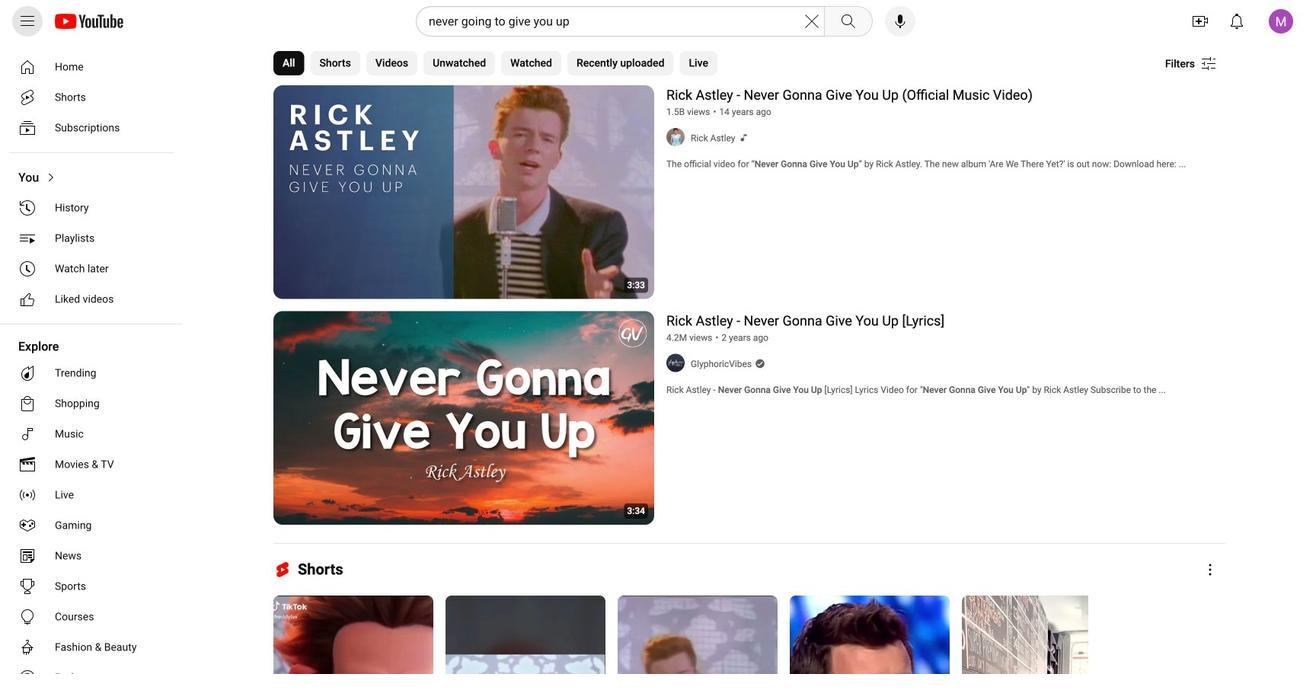 Task type: describe. For each thing, give the bounding box(es) containing it.
verified image
[[752, 358, 766, 369]]

3 minutes, 34 seconds image
[[624, 504, 649, 519]]

official artist channel image
[[736, 132, 749, 143]]

rick astley - never gonna give you up (official music video) by rick astley 1,530,304,439 views 14 years ago 3 minutes, 33 seconds element
[[667, 87, 1033, 103]]

Search text field
[[429, 11, 803, 31]]



Task type: locate. For each thing, give the bounding box(es) containing it.
2 go to channel image from the top
[[667, 354, 685, 372]]

None text field
[[1166, 58, 1196, 70]]

0 vertical spatial go to channel image
[[667, 128, 685, 146]]

1 vertical spatial go to channel image
[[667, 354, 685, 372]]

None search field
[[389, 6, 876, 37]]

go to channel image for rick astley - never gonna give you up (official music video) by rick astley 1,530,304,439 views 14 years ago 3 minutes, 33 seconds element
[[667, 128, 685, 146]]

go to channel image for the rick astley - never gonna give you up [lyrics] by glyphoricvibes 4,211,468 views 2 years ago 3 minutes, 34 seconds element
[[667, 354, 685, 372]]

tab list
[[274, 45, 724, 81]]

3 minutes, 33 seconds image
[[624, 278, 649, 293]]

avatar image image
[[1270, 9, 1294, 34]]

rick astley - never gonna give you up [lyrics] by glyphoricvibes 4,211,468 views 2 years ago 3 minutes, 34 seconds element
[[667, 313, 945, 329]]

1 go to channel image from the top
[[667, 128, 685, 146]]

go to channel image
[[667, 128, 685, 146], [667, 354, 685, 372]]



Task type: vqa. For each thing, say whether or not it's contained in the screenshot.
3 minutes, 34 seconds image
yes



